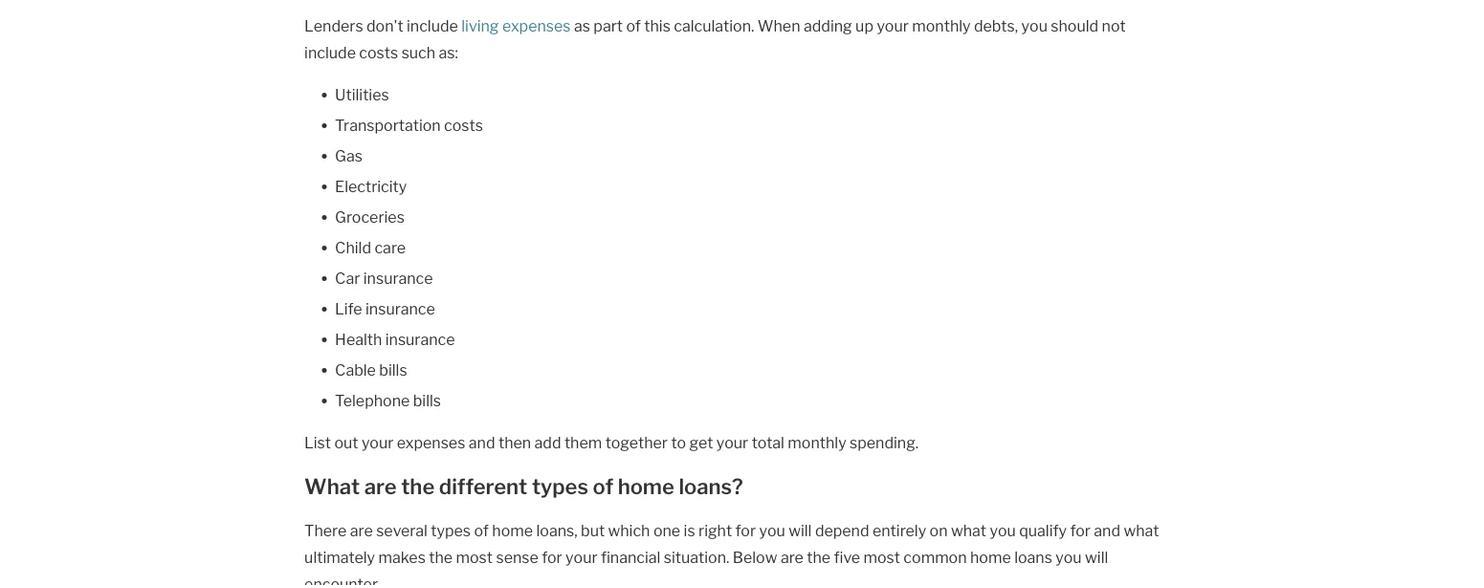 Task type: locate. For each thing, give the bounding box(es) containing it.
loans?
[[679, 474, 743, 500]]

1 vertical spatial insurance
[[366, 299, 435, 318]]

of
[[626, 16, 641, 35], [593, 474, 613, 500], [474, 521, 489, 540]]

living expenses link
[[461, 16, 574, 35]]

1 what from the left
[[951, 521, 986, 540]]

will left the depend
[[789, 521, 812, 540]]

lenders don't include living expenses
[[304, 16, 574, 35]]

bills
[[379, 361, 407, 379], [413, 391, 441, 410]]

total
[[752, 433, 785, 452]]

expenses down telephone bills
[[397, 433, 465, 452]]

up
[[855, 16, 874, 35]]

living
[[461, 16, 499, 35]]

1 vertical spatial monthly
[[788, 433, 846, 452]]

2 vertical spatial insurance
[[385, 330, 455, 349]]

expenses
[[502, 16, 571, 35], [397, 433, 465, 452]]

ultimately
[[304, 548, 375, 567]]

1 vertical spatial will
[[1085, 548, 1108, 567]]

0 horizontal spatial most
[[456, 548, 493, 567]]

you right debts,
[[1021, 16, 1048, 35]]

home left loans
[[970, 548, 1011, 567]]

2 horizontal spatial home
[[970, 548, 1011, 567]]

lenders
[[304, 16, 363, 35]]

the left five
[[807, 548, 831, 567]]

for
[[735, 521, 756, 540], [1070, 521, 1091, 540], [542, 548, 562, 567]]

2 vertical spatial are
[[781, 548, 804, 567]]

most left sense
[[456, 548, 493, 567]]

1 horizontal spatial most
[[863, 548, 900, 567]]

there are several types of home loans, but which one is right for you will depend entirely on what you qualify for and what ultimately makes the most sense for your financial situation. below are the five most common home loans you will encounter.
[[304, 521, 1159, 586]]

to
[[671, 433, 686, 452]]

home
[[618, 474, 674, 500], [492, 521, 533, 540], [970, 548, 1011, 567]]

0 horizontal spatial include
[[304, 43, 356, 62]]

2 vertical spatial of
[[474, 521, 489, 540]]

costs down don't
[[359, 43, 398, 62]]

expenses left 'as'
[[502, 16, 571, 35]]

your right up
[[877, 16, 909, 35]]

the
[[401, 474, 435, 500], [429, 548, 453, 567], [807, 548, 831, 567]]

0 vertical spatial are
[[364, 474, 397, 500]]

of down different
[[474, 521, 489, 540]]

your right get
[[716, 433, 748, 452]]

as:
[[439, 43, 458, 62]]

will right loans
[[1085, 548, 1108, 567]]

include down lenders
[[304, 43, 356, 62]]

monthly inside as part of this calculation. when adding up your monthly debts, you should not include costs such as:
[[912, 16, 971, 35]]

1 horizontal spatial bills
[[413, 391, 441, 410]]

1 vertical spatial of
[[593, 474, 613, 500]]

1 most from the left
[[456, 548, 493, 567]]

will
[[789, 521, 812, 540], [1085, 548, 1108, 567]]

0 vertical spatial bills
[[379, 361, 407, 379]]

and left then
[[469, 433, 495, 452]]

home up sense
[[492, 521, 533, 540]]

this
[[644, 16, 671, 35]]

are for the
[[364, 474, 397, 500]]

home down together
[[618, 474, 674, 500]]

you left qualify
[[990, 521, 1016, 540]]

1 horizontal spatial monthly
[[912, 16, 971, 35]]

1 horizontal spatial will
[[1085, 548, 1108, 567]]

monthly left debts,
[[912, 16, 971, 35]]

0 horizontal spatial what
[[951, 521, 986, 540]]

1 vertical spatial expenses
[[397, 433, 465, 452]]

0 horizontal spatial will
[[789, 521, 812, 540]]

as
[[574, 16, 590, 35]]

0 horizontal spatial bills
[[379, 361, 407, 379]]

which
[[608, 521, 650, 540]]

bills for cable bills
[[379, 361, 407, 379]]

bills down health insurance
[[379, 361, 407, 379]]

as part of this calculation. when adding up your monthly debts, you should not include costs such as:
[[304, 16, 1126, 62]]

your
[[877, 16, 909, 35], [362, 433, 394, 452], [716, 433, 748, 452], [566, 548, 598, 567]]

for down loans,
[[542, 548, 562, 567]]

1 vertical spatial are
[[350, 521, 373, 540]]

2 what from the left
[[1124, 521, 1159, 540]]

insurance for life insurance
[[366, 299, 435, 318]]

you right loans
[[1056, 548, 1082, 567]]

cable
[[335, 361, 376, 379]]

life
[[335, 299, 362, 318]]

right
[[698, 521, 732, 540]]

0 horizontal spatial of
[[474, 521, 489, 540]]

for right qualify
[[1070, 521, 1091, 540]]

common
[[904, 548, 967, 567]]

cable bills
[[335, 361, 407, 379]]

should
[[1051, 16, 1099, 35]]

qualify
[[1019, 521, 1067, 540]]

insurance up health insurance
[[366, 299, 435, 318]]

the up several
[[401, 474, 435, 500]]

child
[[335, 238, 371, 257]]

1 vertical spatial include
[[304, 43, 356, 62]]

1 horizontal spatial home
[[618, 474, 674, 500]]

get
[[689, 433, 713, 452]]

your down but
[[566, 548, 598, 567]]

of left this in the top of the page
[[626, 16, 641, 35]]

0 vertical spatial expenses
[[502, 16, 571, 35]]

for up below
[[735, 521, 756, 540]]

when
[[758, 16, 800, 35]]

your inside as part of this calculation. when adding up your monthly debts, you should not include costs such as:
[[877, 16, 909, 35]]

bills right telephone
[[413, 391, 441, 410]]

0 vertical spatial costs
[[359, 43, 398, 62]]

insurance for car insurance
[[363, 269, 433, 288]]

adding
[[804, 16, 852, 35]]

types inside there are several types of home loans, but which one is right for you will depend entirely on what you qualify for and what ultimately makes the most sense for your financial situation. below are the five most common home loans you will encounter.
[[431, 521, 471, 540]]

of inside there are several types of home loans, but which one is right for you will depend entirely on what you qualify for and what ultimately makes the most sense for your financial situation. below are the five most common home loans you will encounter.
[[474, 521, 489, 540]]

together
[[605, 433, 668, 452]]

are for several
[[350, 521, 373, 540]]

0 horizontal spatial home
[[492, 521, 533, 540]]

the right makes
[[429, 548, 453, 567]]

1 horizontal spatial expenses
[[502, 16, 571, 35]]

and right qualify
[[1094, 521, 1120, 540]]

are up the ultimately
[[350, 521, 373, 540]]

most
[[456, 548, 493, 567], [863, 548, 900, 567]]

types
[[532, 474, 588, 500], [431, 521, 471, 540]]

0 vertical spatial monthly
[[912, 16, 971, 35]]

1 vertical spatial types
[[431, 521, 471, 540]]

financial
[[601, 548, 661, 567]]

what are the different types of home loans?
[[304, 474, 743, 500]]

costs inside as part of this calculation. when adding up your monthly debts, you should not include costs such as:
[[359, 43, 398, 62]]

you
[[1021, 16, 1048, 35], [759, 521, 785, 540], [990, 521, 1016, 540], [1056, 548, 1082, 567]]

costs down as:
[[444, 116, 483, 134]]

debts,
[[974, 16, 1018, 35]]

include
[[407, 16, 458, 35], [304, 43, 356, 62]]

loans
[[1014, 548, 1052, 567]]

then
[[498, 433, 531, 452]]

1 vertical spatial costs
[[444, 116, 483, 134]]

1 horizontal spatial of
[[593, 474, 613, 500]]

0 horizontal spatial and
[[469, 433, 495, 452]]

your inside there are several types of home loans, but which one is right for you will depend entirely on what you qualify for and what ultimately makes the most sense for your financial situation. below are the five most common home loans you will encounter.
[[566, 548, 598, 567]]

part
[[594, 16, 623, 35]]

0 vertical spatial insurance
[[363, 269, 433, 288]]

are
[[364, 474, 397, 500], [350, 521, 373, 540], [781, 548, 804, 567]]

insurance
[[363, 269, 433, 288], [366, 299, 435, 318], [385, 330, 455, 349]]

below
[[733, 548, 777, 567]]

what
[[304, 474, 360, 500]]

car
[[335, 269, 360, 288]]

of up but
[[593, 474, 613, 500]]

1 horizontal spatial costs
[[444, 116, 483, 134]]

insurance down life insurance on the bottom left
[[385, 330, 455, 349]]

monthly right total
[[788, 433, 846, 452]]

0 vertical spatial types
[[532, 474, 588, 500]]

are right below
[[781, 548, 804, 567]]

2 horizontal spatial of
[[626, 16, 641, 35]]

0 horizontal spatial costs
[[359, 43, 398, 62]]

insurance down care
[[363, 269, 433, 288]]

include up such
[[407, 16, 458, 35]]

0 vertical spatial include
[[407, 16, 458, 35]]

of inside as part of this calculation. when adding up your monthly debts, you should not include costs such as:
[[626, 16, 641, 35]]

1 horizontal spatial what
[[1124, 521, 1159, 540]]

costs
[[359, 43, 398, 62], [444, 116, 483, 134]]

and
[[469, 433, 495, 452], [1094, 521, 1120, 540]]

1 vertical spatial and
[[1094, 521, 1120, 540]]

0 horizontal spatial types
[[431, 521, 471, 540]]

most down entirely
[[863, 548, 900, 567]]

you inside as part of this calculation. when adding up your monthly debts, you should not include costs such as:
[[1021, 16, 1048, 35]]

0 horizontal spatial monthly
[[788, 433, 846, 452]]

0 vertical spatial home
[[618, 474, 674, 500]]

types right several
[[431, 521, 471, 540]]

what
[[951, 521, 986, 540], [1124, 521, 1159, 540]]

groceries
[[335, 208, 405, 226]]

situation.
[[664, 548, 729, 567]]

types up loans,
[[532, 474, 588, 500]]

1 vertical spatial bills
[[413, 391, 441, 410]]

0 vertical spatial of
[[626, 16, 641, 35]]

1 horizontal spatial types
[[532, 474, 588, 500]]

0 vertical spatial and
[[469, 433, 495, 452]]

five
[[834, 548, 860, 567]]

1 horizontal spatial and
[[1094, 521, 1120, 540]]

monthly
[[912, 16, 971, 35], [788, 433, 846, 452]]

health insurance
[[335, 330, 455, 349]]

but
[[581, 521, 605, 540]]

are right what
[[364, 474, 397, 500]]



Task type: vqa. For each thing, say whether or not it's contained in the screenshot.
Of
yes



Task type: describe. For each thing, give the bounding box(es) containing it.
not
[[1102, 16, 1126, 35]]

0 horizontal spatial for
[[542, 548, 562, 567]]

and inside there are several types of home loans, but which one is right for you will depend entirely on what you qualify for and what ultimately makes the most sense for your financial situation. below are the five most common home loans you will encounter.
[[1094, 521, 1120, 540]]

utilities
[[335, 85, 389, 104]]

telephone
[[335, 391, 410, 410]]

1 horizontal spatial for
[[735, 521, 756, 540]]

include inside as part of this calculation. when adding up your monthly debts, you should not include costs such as:
[[304, 43, 356, 62]]

there
[[304, 521, 347, 540]]

health
[[335, 330, 382, 349]]

don't
[[366, 16, 403, 35]]

insurance for health insurance
[[385, 330, 455, 349]]

different
[[439, 474, 527, 500]]

care
[[375, 238, 406, 257]]

them
[[564, 433, 602, 452]]

out
[[334, 433, 358, 452]]

bills for telephone bills
[[413, 391, 441, 410]]

add
[[534, 433, 561, 452]]

depend
[[815, 521, 869, 540]]

spending.
[[850, 433, 919, 452]]

several
[[376, 521, 428, 540]]

2 horizontal spatial for
[[1070, 521, 1091, 540]]

sense
[[496, 548, 538, 567]]

life insurance
[[335, 299, 435, 318]]

on
[[930, 521, 948, 540]]

encounter.
[[304, 575, 380, 586]]

list
[[304, 433, 331, 452]]

transportation
[[335, 116, 441, 134]]

you up below
[[759, 521, 785, 540]]

child care
[[335, 238, 406, 257]]

loans,
[[536, 521, 578, 540]]

is
[[684, 521, 695, 540]]

telephone bills
[[335, 391, 441, 410]]

calculation.
[[674, 16, 754, 35]]

0 vertical spatial will
[[789, 521, 812, 540]]

electricity
[[335, 177, 407, 196]]

2 vertical spatial home
[[970, 548, 1011, 567]]

entirely
[[873, 521, 926, 540]]

gas
[[335, 146, 363, 165]]

list out your expenses and then add them together to get your total monthly spending.
[[304, 433, 919, 452]]

your right out
[[362, 433, 394, 452]]

0 horizontal spatial expenses
[[397, 433, 465, 452]]

2 most from the left
[[863, 548, 900, 567]]

1 vertical spatial home
[[492, 521, 533, 540]]

car insurance
[[335, 269, 433, 288]]

makes
[[378, 548, 426, 567]]

1 horizontal spatial include
[[407, 16, 458, 35]]

transportation costs
[[335, 116, 483, 134]]

one
[[653, 521, 680, 540]]

such
[[402, 43, 435, 62]]



